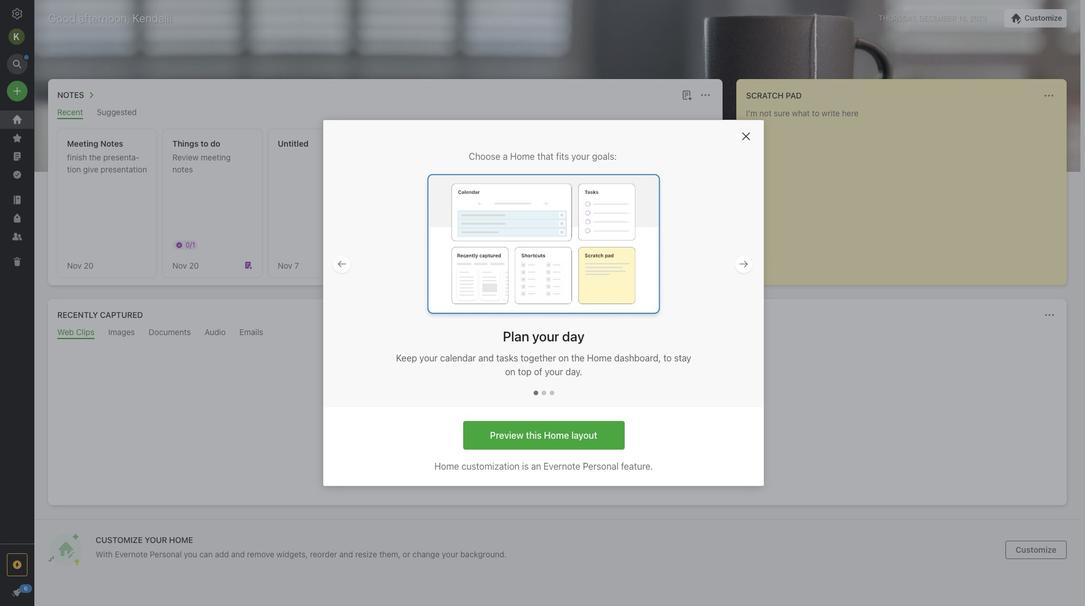 Task type: vqa. For each thing, say whether or not it's contained in the screenshot.
tab list for Notes
yes



Task type: locate. For each thing, give the bounding box(es) containing it.
widgets,
[[277, 549, 308, 559]]

0 vertical spatial personal
[[583, 461, 619, 471]]

20
[[84, 260, 94, 270], [189, 260, 199, 270]]

web clips
[[57, 327, 94, 337]]

meeting
[[201, 152, 231, 162]]

0 vertical spatial customize
[[1025, 13, 1063, 22]]

1 horizontal spatial notes
[[100, 139, 123, 148]]

1 vertical spatial tab list
[[50, 327, 1065, 339]]

evernote down the customize
[[115, 549, 148, 559]]

7
[[295, 260, 299, 270], [505, 260, 510, 270]]

content
[[561, 450, 594, 460]]

customize button
[[1005, 9, 1067, 27], [1006, 541, 1067, 559]]

to
[[201, 139, 209, 148], [663, 353, 672, 363]]

0 horizontal spatial 7
[[295, 260, 299, 270]]

0 horizontal spatial to
[[201, 139, 209, 148]]

next slide image
[[737, 257, 751, 271]]

to left the stay
[[663, 353, 672, 363]]

1 horizontal spatial nov 20
[[172, 260, 199, 270]]

day.
[[565, 366, 582, 377]]

web clips tab
[[57, 327, 94, 339]]

finish
[[67, 152, 87, 162]]

the up give on the left of the page
[[89, 152, 101, 162]]

information
[[529, 426, 576, 436]]

personal inside customize your home with evernote personal you can add and remove widgets, reorder and resize them, or change your background.
[[150, 549, 182, 559]]

2 horizontal spatial notes
[[616, 214, 641, 224]]

nov 20
[[67, 260, 94, 270], [172, 260, 199, 270]]

notes inside button
[[57, 90, 84, 100]]

home inside button
[[544, 430, 569, 440]]

20 down 0/1
[[189, 260, 199, 270]]

nov 7 inside nov 7 button
[[489, 260, 510, 270]]

your right the change
[[442, 549, 458, 559]]

captured
[[100, 310, 143, 320]]

evernote
[[543, 461, 580, 471], [115, 549, 148, 559]]

1 nov 7 from the left
[[278, 260, 299, 270]]

the
[[89, 152, 101, 162], [571, 353, 585, 363], [601, 426, 614, 436]]

the right from
[[601, 426, 614, 436]]

presenta
[[103, 152, 139, 162]]

0 vertical spatial on
[[558, 353, 569, 363]]

home right a
[[510, 151, 535, 162]]

personal for feature.
[[583, 461, 619, 471]]

things to do review meeting notes
[[172, 139, 231, 174]]

to left do
[[201, 139, 209, 148]]

scratch pad button
[[744, 89, 802, 103]]

0 vertical spatial notes
[[57, 90, 84, 100]]

1 horizontal spatial the
[[571, 353, 585, 363]]

audio tab
[[205, 327, 226, 339]]

day
[[562, 328, 584, 344]]

give
[[83, 164, 98, 174]]

on up day.
[[558, 353, 569, 363]]

notes up recent on the top of the page
[[57, 90, 84, 100]]

your right keep
[[419, 353, 438, 363]]

good
[[48, 11, 76, 25]]

nov 7 button
[[479, 129, 578, 277]]

nov 20 down 0/1
[[172, 260, 199, 270]]

0 horizontal spatial nov 20
[[67, 260, 94, 270]]

0/1
[[186, 241, 195, 249]]

0 horizontal spatial 20
[[84, 260, 94, 270]]

1 horizontal spatial to
[[663, 353, 672, 363]]

1 horizontal spatial personal
[[583, 461, 619, 471]]

this
[[526, 430, 541, 440]]

notes left )
[[616, 214, 641, 224]]

customize
[[1025, 13, 1063, 22], [1016, 545, 1057, 554]]

1 horizontal spatial 7
[[505, 260, 510, 270]]

images
[[108, 327, 135, 337]]

images tab
[[108, 327, 135, 339]]

0 horizontal spatial personal
[[150, 549, 182, 559]]

evernote down clip web content
[[543, 461, 580, 471]]

20 up 'recently'
[[84, 260, 94, 270]]

nov
[[67, 260, 82, 270], [172, 260, 187, 270], [278, 260, 292, 270], [489, 260, 503, 270]]

tab list containing web clips
[[50, 327, 1065, 339]]

1 vertical spatial customize button
[[1006, 541, 1067, 559]]

preview this home layout button
[[463, 421, 624, 450]]

audio
[[205, 327, 226, 337]]

2 vertical spatial the
[[601, 426, 614, 436]]

plan your day
[[503, 328, 584, 344]]

1 tab list from the top
[[50, 107, 721, 119]]

2 nov 7 from the left
[[489, 260, 510, 270]]

dashboard,
[[614, 353, 661, 363]]

4 nov from the left
[[489, 260, 503, 270]]

and left 'resize' on the left
[[339, 549, 353, 559]]

presentation
[[101, 164, 147, 174]]

2 horizontal spatial the
[[601, 426, 614, 436]]

nov 20 up 'recently'
[[67, 260, 94, 270]]

0 horizontal spatial the
[[89, 152, 101, 162]]

december
[[919, 14, 956, 22]]

1 horizontal spatial 20
[[189, 260, 199, 270]]

0 horizontal spatial notes
[[57, 90, 84, 100]]

0 vertical spatial to
[[201, 139, 209, 148]]

0 horizontal spatial and
[[231, 549, 245, 559]]

plan
[[503, 328, 529, 344]]

background.
[[460, 549, 507, 559]]

the up day.
[[571, 353, 585, 363]]

7 inside button
[[505, 260, 510, 270]]

calendar
[[440, 353, 476, 363]]

0 horizontal spatial nov 7
[[278, 260, 299, 270]]

nov 7
[[278, 260, 299, 270], [489, 260, 510, 270]]

1 vertical spatial personal
[[150, 549, 182, 559]]

save useful information from the web.
[[479, 426, 636, 436]]

nov inside button
[[489, 260, 503, 270]]

home
[[510, 151, 535, 162], [587, 353, 612, 363], [544, 430, 569, 440], [434, 461, 459, 471]]

meeting notes finish the presenta tion give presentation
[[67, 139, 147, 174]]

home image
[[10, 113, 24, 127]]

2 nov 20 from the left
[[172, 260, 199, 270]]

2 horizontal spatial and
[[478, 353, 494, 363]]

0 vertical spatial tab list
[[50, 107, 721, 119]]

tab list
[[50, 107, 721, 119], [50, 327, 1065, 339]]

notes up "presenta"
[[100, 139, 123, 148]]

clip
[[521, 450, 538, 460]]

to inside "things to do review meeting notes"
[[201, 139, 209, 148]]

0 vertical spatial evernote
[[543, 461, 580, 471]]

1 vertical spatial evernote
[[115, 549, 148, 559]]

tree
[[0, 111, 34, 543]]

or
[[403, 549, 410, 559]]

1 vertical spatial to
[[663, 353, 672, 363]]

is
[[522, 461, 529, 471]]

customize your home with evernote personal you can add and remove widgets, reorder and resize them, or change your background.
[[96, 535, 507, 559]]

and right add
[[231, 549, 245, 559]]

change
[[413, 549, 440, 559]]

1 horizontal spatial nov 7
[[489, 260, 510, 270]]

kendall!
[[133, 11, 172, 25]]

plan your day tab panel
[[323, 120, 764, 378]]

documents tab
[[149, 327, 191, 339]]

on down tasks
[[505, 366, 515, 377]]

personal
[[583, 461, 619, 471], [150, 549, 182, 559]]

0 horizontal spatial evernote
[[115, 549, 148, 559]]

and left tasks
[[478, 353, 494, 363]]

good afternoon, kendall!
[[48, 11, 172, 25]]

2 7 from the left
[[505, 260, 510, 270]]

settings image
[[10, 7, 24, 21]]

documents
[[149, 327, 191, 337]]

2 tab list from the top
[[50, 327, 1065, 339]]

of
[[534, 366, 542, 377]]

home left dashboard,
[[587, 353, 612, 363]]

web
[[540, 450, 558, 460]]

untitled
[[278, 139, 309, 148]]

1 7 from the left
[[295, 260, 299, 270]]

0 vertical spatial the
[[89, 152, 101, 162]]

top
[[518, 366, 531, 377]]

0 horizontal spatial on
[[505, 366, 515, 377]]

tab list containing recent
[[50, 107, 721, 119]]

1 vertical spatial notes
[[100, 139, 123, 148]]

your
[[571, 151, 590, 162], [532, 328, 559, 344], [419, 353, 438, 363], [545, 366, 563, 377], [442, 549, 458, 559]]

2 nov from the left
[[172, 260, 187, 270]]

home up clip web content
[[544, 430, 569, 440]]

1 horizontal spatial and
[[339, 549, 353, 559]]

personal down content
[[583, 461, 619, 471]]

recently
[[57, 310, 98, 320]]

personal down your
[[150, 549, 182, 559]]

evernote inside customize your home with evernote personal you can add and remove widgets, reorder and resize them, or change your background.
[[115, 549, 148, 559]]

1 vertical spatial the
[[571, 353, 585, 363]]

1 horizontal spatial evernote
[[543, 461, 580, 471]]

web
[[57, 327, 74, 337]]

and
[[478, 353, 494, 363], [231, 549, 245, 559], [339, 549, 353, 559]]



Task type: describe. For each thing, give the bounding box(es) containing it.
home
[[169, 535, 193, 545]]

your right the "fits"
[[571, 151, 590, 162]]

fits
[[556, 151, 569, 162]]

the inside 'keep your calendar and tasks together on the home dashboard, to stay on top of your day.'
[[571, 353, 585, 363]]

recently captured button
[[55, 308, 143, 322]]

goals:
[[592, 151, 617, 162]]

14,
[[958, 14, 968, 22]]

recent tab
[[57, 107, 83, 119]]

0 vertical spatial customize button
[[1005, 9, 1067, 27]]

cancel image
[[738, 128, 754, 144]]

review
[[172, 152, 199, 162]]

clip web content button
[[511, 446, 604, 465]]

Start writing… text field
[[746, 108, 1066, 276]]

choose slide to display tab list
[[533, 378, 554, 407]]

personal for you
[[150, 549, 182, 559]]

meeting
[[67, 139, 98, 148]]

tab list for notes
[[50, 107, 721, 119]]

reorder
[[310, 549, 337, 559]]

keep
[[396, 353, 417, 363]]

can
[[199, 549, 213, 559]]

things
[[172, 139, 199, 148]]

from
[[579, 426, 598, 436]]

)
[[650, 215, 652, 224]]

try calendar feature for free element
[[323, 120, 764, 407]]

suggested
[[97, 107, 137, 117]]

previous slide image
[[335, 257, 349, 271]]

2023
[[970, 14, 986, 22]]

feature.
[[621, 461, 653, 471]]

2 20 from the left
[[189, 260, 199, 270]]

home inside 'keep your calendar and tasks together on the home dashboard, to stay on top of your day.'
[[587, 353, 612, 363]]

do
[[211, 139, 220, 148]]

1 horizontal spatial on
[[558, 353, 569, 363]]

2 vertical spatial notes
[[616, 214, 641, 224]]

customization
[[461, 461, 519, 471]]

clip web content
[[521, 450, 594, 460]]

save
[[479, 426, 499, 436]]

home customization is an evernote personal feature.
[[434, 461, 653, 471]]

your
[[145, 535, 167, 545]]

evernote for an
[[543, 461, 580, 471]]

useful
[[502, 426, 527, 436]]

emails tab
[[239, 327, 263, 339]]

remove
[[247, 549, 274, 559]]

customize
[[96, 535, 143, 545]]

web.
[[616, 426, 636, 436]]

notes
[[172, 164, 193, 174]]

evernote for with
[[115, 549, 148, 559]]

your inside customize your home with evernote personal you can add and remove widgets, reorder and resize them, or change your background.
[[442, 549, 458, 559]]

afternoon,
[[78, 11, 130, 25]]

an
[[531, 461, 541, 471]]

recent
[[57, 107, 83, 117]]

upgrade image
[[10, 558, 24, 572]]

tab list for recently captured
[[50, 327, 1065, 339]]

layout
[[571, 430, 597, 440]]

emails
[[239, 327, 263, 337]]

and inside 'keep your calendar and tasks together on the home dashboard, to stay on top of your day.'
[[478, 353, 494, 363]]

add
[[215, 549, 229, 559]]

the inside meeting notes finish the presenta tion give presentation
[[89, 152, 101, 162]]

suggested tab
[[97, 107, 137, 119]]

tion
[[67, 152, 139, 174]]

stay
[[674, 353, 691, 363]]

your up "together"
[[532, 328, 559, 344]]

notes button
[[55, 88, 98, 102]]

together
[[520, 353, 556, 363]]

thursday,
[[879, 14, 917, 22]]

them,
[[379, 549, 401, 559]]

1 nov 20 from the left
[[67, 260, 94, 270]]

resize
[[355, 549, 377, 559]]

keep your calendar and tasks together on the home dashboard, to stay on top of your day.
[[396, 353, 691, 377]]

clips
[[76, 327, 94, 337]]

a
[[503, 151, 508, 162]]

to inside 'keep your calendar and tasks together on the home dashboard, to stay on top of your day.'
[[663, 353, 672, 363]]

that
[[537, 151, 554, 162]]

3 nov from the left
[[278, 260, 292, 270]]

scratch pad
[[746, 90, 802, 100]]

tasks
[[496, 353, 518, 363]]

recently captured
[[57, 310, 143, 320]]

1 20 from the left
[[84, 260, 94, 270]]

home left customization at left bottom
[[434, 461, 459, 471]]

thursday, december 14, 2023
[[879, 14, 986, 22]]

notes inside meeting notes finish the presenta tion give presentation
[[100, 139, 123, 148]]

choose
[[469, 151, 500, 162]]

scratch
[[746, 90, 784, 100]]

preview
[[490, 430, 524, 440]]

your right of
[[545, 366, 563, 377]]

with
[[96, 549, 113, 559]]

you
[[184, 549, 197, 559]]

1 vertical spatial on
[[505, 366, 515, 377]]

pad
[[786, 90, 802, 100]]

choose a home that fits your goals:
[[469, 151, 617, 162]]

1 nov from the left
[[67, 260, 82, 270]]

preview this home layout
[[490, 430, 597, 440]]

1 vertical spatial customize
[[1016, 545, 1057, 554]]



